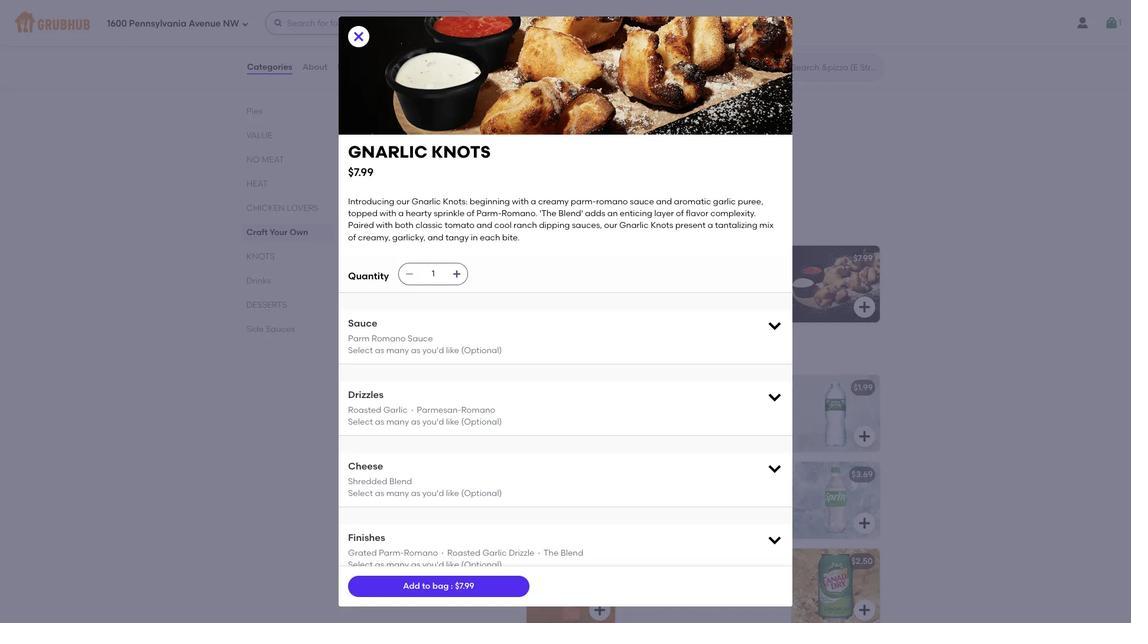 Task type: describe. For each thing, give the bounding box(es) containing it.
0 vertical spatial craft
[[358, 89, 391, 104]]

categories
[[247, 62, 292, 72]]

as down shredded
[[375, 489, 384, 499]]

blend inside cheese shredded blend select as many as you'd like (optional)
[[389, 477, 412, 487]]

lovers
[[287, 203, 319, 213]]

fanta
[[407, 557, 435, 567]]

coke
[[407, 470, 431, 480]]

2 horizontal spatial a
[[708, 221, 713, 231]]

cbr image
[[791, 0, 880, 64]]

romano.
[[502, 209, 538, 219]]

(optional) inside sauce parm romano sauce select as many as you'd like (optional)
[[461, 346, 502, 356]]

you'd inside sauce parm romano sauce select as many as you'd like (optional)
[[422, 346, 444, 356]]

you'd inside cheese shredded blend select as many as you'd like (optional)
[[422, 489, 444, 499]]

side
[[246, 324, 264, 335]]

$1.99
[[854, 383, 873, 393]]

1 vertical spatial a
[[398, 209, 404, 219]]

knots tab
[[246, 251, 329, 263]]

cool
[[494, 221, 512, 231]]

introducing our gnarlic knots: beginning with a creamy parm-romano sauce and aromatic garlic puree, topped with a hearty sprinkle of parm-romano. 'the blend' adds an enticing layer of flavor complexity. paired with both classic tomato and cool ranch dipping sauces, our gnarlic knots present a tantalizing mix of creamy, garlicky, and tangy in each bite.
[[348, 197, 776, 243]]

$3.69 button
[[625, 462, 880, 539]]

smartwater 1l
[[367, 383, 435, 393]]

many inside sauce parm romano sauce select as many as you'd like (optional)
[[386, 346, 409, 356]]

1 horizontal spatial a
[[531, 197, 536, 207]]

1600 pennsylvania avenue nw
[[107, 18, 239, 29]]

paired
[[348, 221, 374, 231]]

chicken
[[246, 203, 285, 213]]

add
[[403, 582, 420, 592]]

each
[[480, 233, 500, 243]]

knots for gnarlic knots $7.99
[[432, 142, 491, 162]]

craft your own by clicking below to add or remove toppings
[[367, 141, 499, 176]]

knots down the introducing
[[358, 218, 402, 233]]

∙ inside drizzles roasted garlic ∙ parmesan-romano select as many as you'd like (optional)
[[410, 405, 415, 415]]

your for by
[[396, 141, 420, 152]]

craft for craft your own by clicking below to add or remove toppings
[[367, 141, 395, 152]]

adds
[[585, 209, 605, 219]]

1 horizontal spatial own
[[424, 89, 452, 104]]

craft inside "tab"
[[246, 228, 268, 238]]

cheese
[[348, 461, 383, 472]]

add
[[412, 153, 430, 164]]

own for by
[[422, 141, 443, 152]]

cheese shredded blend select as many as you'd like (optional)
[[348, 461, 502, 499]]

pies
[[246, 106, 263, 116]]

vegan knots image
[[527, 246, 615, 323]]

own for pizza
[[423, 125, 445, 135]]

like inside drizzles roasted garlic ∙ parmesan-romano select as many as you'd like (optional)
[[446, 417, 459, 427]]

1 vertical spatial sauce
[[408, 334, 433, 344]]

bottled fanta orange
[[367, 557, 474, 567]]

to
[[422, 582, 431, 592]]

reviews
[[338, 62, 370, 72]]

craft your own tab
[[246, 226, 329, 239]]

1 horizontal spatial of
[[467, 209, 475, 219]]

parm-
[[571, 197, 596, 207]]

chicken lovers tab
[[246, 202, 329, 215]]

quantity
[[348, 270, 389, 282]]

both
[[395, 221, 414, 231]]

select inside cheese shredded blend select as many as you'd like (optional)
[[348, 489, 373, 499]]

grated
[[348, 548, 377, 559]]

categories button
[[246, 46, 293, 89]]

blend inside finishes grated parm-romano ∙ roasted garlic drizzle ∙ the blend select as many as you'd like (optional)
[[561, 548, 583, 559]]

your for pizza
[[397, 125, 421, 135]]

chicken lovers
[[246, 203, 319, 213]]

bottled coke button
[[360, 462, 615, 539]]

1 horizontal spatial and
[[477, 221, 493, 231]]

$3.69 for bottled sprite image
[[852, 470, 873, 480]]

bottled fanta orange image
[[527, 549, 615, 624]]

drizzles
[[348, 390, 384, 401]]

garlic inside drizzles roasted garlic ∙ parmesan-romano select as many as you'd like (optional)
[[383, 405, 408, 415]]

parm- inside 'introducing our gnarlic knots: beginning with a creamy parm-romano sauce and aromatic garlic puree, topped with a hearty sprinkle of parm-romano. 'the blend' adds an enticing layer of flavor complexity. paired with both classic tomato and cool ranch dipping sauces, our gnarlic knots present a tantalizing mix of creamy, garlicky, and tangy in each bite.'
[[477, 209, 502, 219]]

pennsylvania
[[129, 18, 187, 29]]

side sauces
[[246, 324, 295, 335]]

as down coke on the left of page
[[411, 489, 420, 499]]

by
[[445, 141, 456, 152]]

dipping
[[539, 221, 570, 231]]

aromatic
[[674, 197, 711, 207]]

your inside "tab"
[[270, 228, 288, 238]]

parm- inside finishes grated parm-romano ∙ roasted garlic drizzle ∙ the blend select as many as you'd like (optional)
[[379, 548, 404, 559]]

sauces
[[266, 324, 295, 335]]

below
[[367, 153, 397, 164]]

drizzle
[[509, 548, 535, 559]]

0 horizontal spatial and
[[428, 233, 444, 243]]

ginger ale image
[[791, 549, 880, 624]]

smartwater 1l button
[[360, 375, 615, 452]]

0 horizontal spatial of
[[348, 233, 356, 243]]

complexity.
[[711, 209, 756, 219]]

creamy
[[538, 197, 569, 207]]

introducing
[[348, 197, 395, 207]]

classic
[[416, 221, 443, 231]]

like inside sauce parm romano sauce select as many as you'd like (optional)
[[446, 346, 459, 356]]

mix
[[760, 221, 774, 231]]

enticing
[[620, 209, 652, 219]]

reviews button
[[337, 46, 371, 89]]

dirty bird image
[[527, 0, 615, 64]]

1 vertical spatial our
[[604, 221, 617, 231]]

tantalizing
[[715, 221, 758, 231]]

tomato
[[445, 221, 475, 231]]

sauce parm romano sauce select as many as you'd like (optional)
[[348, 318, 502, 356]]

bottled for bottled fanta orange
[[367, 557, 405, 567]]

tangy
[[446, 233, 469, 243]]

craft your own inside "tab"
[[246, 228, 308, 238]]

(optional) inside finishes grated parm-romano ∙ roasted garlic drizzle ∙ the blend select as many as you'd like (optional)
[[461, 560, 502, 571]]

sauce
[[630, 197, 654, 207]]

desserts
[[246, 300, 287, 310]]

side sauces tab
[[246, 323, 329, 336]]

many inside finishes grated parm-romano ∙ roasted garlic drizzle ∙ the blend select as many as you'd like (optional)
[[386, 560, 409, 571]]

heat tab
[[246, 178, 329, 190]]

$3.69 for 'bottled fanta orange' image
[[587, 557, 608, 567]]

pies tab
[[246, 105, 329, 118]]

flavor
[[686, 209, 709, 219]]

knots for vegan knots
[[399, 254, 428, 264]]

gnarlic for gnarlic knots $7.99
[[348, 142, 428, 162]]

drinks inside tab
[[246, 276, 271, 286]]

ranch
[[514, 221, 537, 231]]

1 vertical spatial with
[[380, 209, 396, 219]]

$13.99 +
[[581, 125, 610, 135]]

to
[[399, 153, 410, 164]]

as down drizzles on the bottom
[[375, 417, 384, 427]]

layer
[[654, 209, 674, 219]]

bite.
[[502, 233, 520, 243]]

drizzles roasted garlic ∙ parmesan-romano select as many as you'd like (optional)
[[348, 390, 502, 427]]

bottled coke
[[367, 470, 431, 480]]

blend'
[[559, 209, 583, 219]]

vegan knots
[[367, 254, 428, 264]]

garlic
[[713, 197, 736, 207]]

present
[[675, 221, 706, 231]]

search icon image
[[773, 60, 787, 74]]

avenue
[[189, 18, 221, 29]]

select inside finishes grated parm-romano ∙ roasted garlic drizzle ∙ the blend select as many as you'd like (optional)
[[348, 560, 373, 571]]



Task type: vqa. For each thing, say whether or not it's contained in the screenshot.
Tiger
no



Task type: locate. For each thing, give the bounding box(es) containing it.
1 vertical spatial own
[[290, 228, 308, 238]]

add to bag : $7.99
[[403, 582, 474, 592]]

2 you'd from the top
[[422, 417, 444, 427]]

craft inside craft your own by clicking below to add or remove toppings
[[367, 141, 395, 152]]

4 you'd from the top
[[422, 560, 444, 571]]

topped
[[348, 209, 378, 219]]

of down paired
[[348, 233, 356, 243]]

3 (optional) from the top
[[461, 489, 502, 499]]

with up romano.
[[512, 197, 529, 207]]

as
[[375, 346, 384, 356], [411, 346, 420, 356], [375, 417, 384, 427], [411, 417, 420, 427], [375, 489, 384, 499], [411, 489, 420, 499], [375, 560, 384, 571], [411, 560, 420, 571]]

as down the parmesan-
[[411, 417, 420, 427]]

0 vertical spatial roasted
[[348, 405, 381, 415]]

1 horizontal spatial our
[[604, 221, 617, 231]]

1 craft from the top
[[367, 125, 395, 135]]

0 horizontal spatial garlic
[[383, 405, 408, 415]]

the
[[544, 548, 559, 559]]

as up smartwater 1l
[[411, 346, 420, 356]]

1 vertical spatial $3.69
[[587, 557, 608, 567]]

0 vertical spatial craft
[[367, 125, 395, 135]]

many
[[386, 346, 409, 356], [386, 417, 409, 427], [386, 489, 409, 499], [386, 560, 409, 571]]

orange
[[437, 557, 474, 567]]

as down grated
[[375, 560, 384, 571]]

you'd inside finishes grated parm-romano ∙ roasted garlic drizzle ∙ the blend select as many as you'd like (optional)
[[422, 560, 444, 571]]

or
[[432, 153, 445, 164]]

ale
[[661, 557, 675, 567]]

0 vertical spatial romano
[[372, 334, 406, 344]]

gnarlic
[[348, 142, 428, 162], [632, 254, 671, 264]]

bottled
[[367, 470, 405, 480], [367, 557, 405, 567]]

0 vertical spatial gnarlic
[[348, 142, 428, 162]]

many up smartwater
[[386, 346, 409, 356]]

own up or
[[422, 141, 443, 152]]

craft your own pizza
[[367, 125, 471, 135]]

garlic
[[383, 405, 408, 415], [483, 548, 507, 559]]

a up both
[[398, 209, 404, 219]]

0 vertical spatial gnarlic
[[412, 197, 441, 207]]

3 you'd from the top
[[422, 489, 444, 499]]

$2.50
[[852, 557, 873, 567]]

ginger
[[632, 557, 659, 567]]

own left pizza on the top left
[[423, 125, 445, 135]]

bottled down finishes
[[367, 557, 405, 567]]

many up 'add'
[[386, 560, 409, 571]]

2 vertical spatial and
[[428, 233, 444, 243]]

Input item quantity number field
[[420, 264, 446, 285]]

:
[[451, 582, 453, 592]]

select down shredded
[[348, 489, 373, 499]]

1 horizontal spatial gnarlic
[[632, 254, 671, 264]]

1 vertical spatial gnarlic
[[632, 254, 671, 264]]

1 horizontal spatial drinks
[[358, 348, 397, 362]]

own
[[423, 125, 445, 135], [422, 141, 443, 152]]

0 vertical spatial a
[[531, 197, 536, 207]]

knots down present
[[673, 254, 702, 264]]

many down smartwater
[[386, 417, 409, 427]]

1 you'd from the top
[[422, 346, 444, 356]]

bottled inside button
[[367, 470, 405, 480]]

0 horizontal spatial own
[[290, 228, 308, 238]]

2 horizontal spatial ∙
[[537, 548, 542, 559]]

0 horizontal spatial parm-
[[379, 548, 404, 559]]

knots
[[651, 221, 673, 231]]

0 vertical spatial craft your own
[[358, 89, 452, 104]]

0 horizontal spatial craft your own
[[246, 228, 308, 238]]

and up layer
[[656, 197, 672, 207]]

1 bottled from the top
[[367, 470, 405, 480]]

1 vertical spatial craft your own
[[246, 228, 308, 238]]

craft your own up craft your own pizza
[[358, 89, 452, 104]]

sauce up the parm
[[348, 318, 377, 329]]

1 vertical spatial romano
[[461, 405, 495, 415]]

your inside craft your own by clicking below to add or remove toppings
[[396, 141, 420, 152]]

and
[[656, 197, 672, 207], [477, 221, 493, 231], [428, 233, 444, 243]]

1 vertical spatial and
[[477, 221, 493, 231]]

desserts tab
[[246, 299, 329, 311]]

(optional) inside cheese shredded blend select as many as you'd like (optional)
[[461, 489, 502, 499]]

+
[[605, 125, 610, 135]]

1 vertical spatial bottled
[[367, 557, 405, 567]]

'the
[[540, 209, 557, 219]]

creamy,
[[358, 233, 390, 243]]

romano
[[372, 334, 406, 344], [461, 405, 495, 415], [404, 548, 438, 559]]

0 vertical spatial our
[[397, 197, 410, 207]]

0 vertical spatial garlic
[[383, 405, 408, 415]]

gnarlic down enticing in the right top of the page
[[619, 221, 649, 231]]

1 vertical spatial your
[[270, 228, 288, 238]]

and up the each on the top left of the page
[[477, 221, 493, 231]]

∙ right fanta
[[440, 548, 445, 559]]

2 like from the top
[[446, 417, 459, 427]]

like inside cheese shredded blend select as many as you'd like (optional)
[[446, 489, 459, 499]]

heat
[[246, 179, 268, 189]]

1 vertical spatial garlic
[[483, 548, 507, 559]]

svg image inside main navigation navigation
[[273, 18, 283, 28]]

0 vertical spatial sauce
[[348, 318, 377, 329]]

no meat tab
[[246, 154, 329, 166]]

1 vertical spatial gnarlic
[[619, 221, 649, 231]]

0 vertical spatial with
[[512, 197, 529, 207]]

0 horizontal spatial roasted
[[348, 405, 381, 415]]

$3.69 inside button
[[852, 470, 873, 480]]

own
[[424, 89, 452, 104], [290, 228, 308, 238]]

$7.99 inside gnarlic knots $7.99
[[348, 165, 374, 179]]

in
[[471, 233, 478, 243]]

a down flavor
[[708, 221, 713, 231]]

own up craft your own pizza
[[424, 89, 452, 104]]

sauces,
[[572, 221, 602, 231]]

value
[[246, 131, 273, 141]]

you'd down the parmesan-
[[422, 417, 444, 427]]

0 vertical spatial blend
[[389, 477, 412, 487]]

remove
[[447, 153, 481, 164]]

2 vertical spatial with
[[376, 221, 393, 231]]

1 many from the top
[[386, 346, 409, 356]]

1 horizontal spatial your
[[393, 89, 421, 104]]

craft for craft your own pizza
[[367, 125, 395, 135]]

beginning
[[470, 197, 510, 207]]

2 many from the top
[[386, 417, 409, 427]]

0 vertical spatial your
[[397, 125, 421, 135]]

0 horizontal spatial your
[[270, 228, 288, 238]]

knots down craft your own "tab" at the left of page
[[246, 252, 275, 262]]

about
[[302, 62, 327, 72]]

parm-
[[477, 209, 502, 219], [379, 548, 404, 559]]

as up 'add'
[[411, 560, 420, 571]]

roasted up :
[[447, 548, 481, 559]]

1 button
[[1105, 12, 1122, 34]]

4 select from the top
[[348, 560, 373, 571]]

0 horizontal spatial craft
[[246, 228, 268, 238]]

and down classic
[[428, 233, 444, 243]]

1 horizontal spatial sauce
[[408, 334, 433, 344]]

gnarlic for gnarlic knots
[[632, 254, 671, 264]]

select down drizzles on the bottom
[[348, 417, 373, 427]]

select
[[348, 346, 373, 356], [348, 417, 373, 427], [348, 489, 373, 499], [348, 560, 373, 571]]

gnarlic down 'knots'
[[632, 254, 671, 264]]

romano inside drizzles roasted garlic ∙ parmesan-romano select as many as you'd like (optional)
[[461, 405, 495, 415]]

your
[[397, 125, 421, 135], [396, 141, 420, 152]]

select inside sauce parm romano sauce select as many as you'd like (optional)
[[348, 346, 373, 356]]

knots
[[432, 142, 491, 162], [358, 218, 402, 233], [246, 252, 275, 262], [399, 254, 428, 264], [673, 254, 702, 264]]

svg image inside 1 button
[[1105, 16, 1119, 30]]

gnarlic inside gnarlic knots $7.99
[[348, 142, 428, 162]]

1 horizontal spatial ∙
[[440, 548, 445, 559]]

roasted inside finishes grated parm-romano ∙ roasted garlic drizzle ∙ the blend select as many as you'd like (optional)
[[447, 548, 481, 559]]

craft your own down "chicken lovers"
[[246, 228, 308, 238]]

1 horizontal spatial roasted
[[447, 548, 481, 559]]

many down bottled coke
[[386, 489, 409, 499]]

roasted inside drizzles roasted garlic ∙ parmesan-romano select as many as you'd like (optional)
[[348, 405, 381, 415]]

$13.99
[[581, 125, 605, 135]]

of up tomato
[[467, 209, 475, 219]]

parm- down 'beginning'
[[477, 209, 502, 219]]

drinks up "desserts"
[[246, 276, 271, 286]]

3 like from the top
[[446, 489, 459, 499]]

nw
[[223, 18, 239, 29]]

2 horizontal spatial and
[[656, 197, 672, 207]]

svg image
[[1105, 16, 1119, 30], [242, 20, 249, 27], [352, 30, 366, 44], [593, 42, 607, 56], [593, 300, 607, 314], [767, 317, 783, 334], [858, 430, 872, 444], [767, 461, 783, 477], [593, 517, 607, 531], [767, 532, 783, 549]]

blend
[[389, 477, 412, 487], [561, 548, 583, 559]]

pizza
[[447, 125, 471, 135]]

4 many from the top
[[386, 560, 409, 571]]

knots:
[[443, 197, 468, 207]]

0 vertical spatial bottled
[[367, 470, 405, 480]]

with up both
[[380, 209, 396, 219]]

$1.99 button
[[625, 375, 880, 452]]

0 vertical spatial parm-
[[477, 209, 502, 219]]

garlic inside finishes grated parm-romano ∙ roasted garlic drizzle ∙ the blend select as many as you'd like (optional)
[[483, 548, 507, 559]]

with
[[512, 197, 529, 207], [380, 209, 396, 219], [376, 221, 393, 231]]

our down the an at the top of page
[[604, 221, 617, 231]]

toppings
[[367, 165, 410, 176]]

bottled spring water image
[[791, 375, 880, 452]]

you'd up 1l
[[422, 346, 444, 356]]

3 select from the top
[[348, 489, 373, 499]]

0 horizontal spatial gnarlic
[[412, 197, 441, 207]]

Search &pizza (E Street) search field
[[790, 62, 881, 73]]

0 vertical spatial your
[[393, 89, 421, 104]]

knots inside gnarlic knots $7.99
[[432, 142, 491, 162]]

2 bottled from the top
[[367, 557, 405, 567]]

1600
[[107, 18, 127, 29]]

you'd down coke on the left of page
[[422, 489, 444, 499]]

sauce up 1l
[[408, 334, 433, 344]]

1 horizontal spatial blend
[[561, 548, 583, 559]]

∙ down smartwater 1l
[[410, 405, 415, 415]]

0 horizontal spatial sauce
[[348, 318, 377, 329]]

select down grated
[[348, 560, 373, 571]]

2 vertical spatial romano
[[404, 548, 438, 559]]

1 like from the top
[[446, 346, 459, 356]]

craft your own pizza image
[[527, 117, 615, 194]]

2 vertical spatial a
[[708, 221, 713, 231]]

0 horizontal spatial a
[[398, 209, 404, 219]]

as up smartwater
[[375, 346, 384, 356]]

own inside craft your own by clicking below to add or remove toppings
[[422, 141, 443, 152]]

0 vertical spatial own
[[424, 89, 452, 104]]

gnarlic knots image
[[791, 246, 880, 323]]

an
[[607, 209, 618, 219]]

romano inside finishes grated parm-romano ∙ roasted garlic drizzle ∙ the blend select as many as you'd like (optional)
[[404, 548, 438, 559]]

a up romano.
[[531, 197, 536, 207]]

select inside drizzles roasted garlic ∙ parmesan-romano select as many as you'd like (optional)
[[348, 417, 373, 427]]

∙ left the the at bottom left
[[537, 548, 542, 559]]

many inside cheese shredded blend select as many as you'd like (optional)
[[386, 489, 409, 499]]

no meat
[[246, 155, 284, 165]]

your up craft your own pizza
[[393, 89, 421, 104]]

blend right the the at bottom left
[[561, 548, 583, 559]]

0 horizontal spatial ∙
[[410, 405, 415, 415]]

2 horizontal spatial of
[[676, 209, 684, 219]]

1 horizontal spatial $3.69
[[852, 470, 873, 480]]

1 (optional) from the top
[[461, 346, 502, 356]]

0 horizontal spatial $3.69
[[587, 557, 608, 567]]

2 select from the top
[[348, 417, 373, 427]]

1 vertical spatial craft
[[246, 228, 268, 238]]

like inside finishes grated parm-romano ∙ roasted garlic drizzle ∙ the blend select as many as you'd like (optional)
[[446, 560, 459, 571]]

0 vertical spatial own
[[423, 125, 445, 135]]

svg image
[[273, 18, 283, 28], [858, 42, 872, 56], [405, 270, 414, 279], [452, 270, 462, 279], [858, 300, 872, 314], [767, 389, 783, 406], [593, 430, 607, 444], [858, 517, 872, 531], [593, 603, 607, 618], [858, 603, 872, 618]]

craft down reviews button
[[358, 89, 391, 104]]

romano inside sauce parm romano sauce select as many as you'd like (optional)
[[372, 334, 406, 344]]

1 select from the top
[[348, 346, 373, 356]]

drinks tab
[[246, 275, 329, 287]]

0 vertical spatial $3.69
[[852, 470, 873, 480]]

finishes grated parm-romano ∙ roasted garlic drizzle ∙ the blend select as many as you'd like (optional)
[[348, 533, 583, 571]]

puree,
[[738, 197, 763, 207]]

many inside drizzles roasted garlic ∙ parmesan-romano select as many as you'd like (optional)
[[386, 417, 409, 427]]

1 vertical spatial parm-
[[379, 548, 404, 559]]

1 vertical spatial blend
[[561, 548, 583, 559]]

1 vertical spatial drinks
[[358, 348, 397, 362]]

shredded
[[348, 477, 387, 487]]

0 horizontal spatial our
[[397, 197, 410, 207]]

parmesan-
[[417, 405, 461, 415]]

0 vertical spatial drinks
[[246, 276, 271, 286]]

roasted down drizzles on the bottom
[[348, 405, 381, 415]]

meat
[[262, 155, 284, 165]]

bottled sprite image
[[791, 462, 880, 539]]

roasted
[[348, 405, 381, 415], [447, 548, 481, 559]]

craft down chicken
[[246, 228, 268, 238]]

1 horizontal spatial parm-
[[477, 209, 502, 219]]

bag
[[432, 582, 449, 592]]

bottled for bottled coke
[[367, 470, 405, 480]]

garlic left drizzle
[[483, 548, 507, 559]]

gnarlic up toppings
[[348, 142, 428, 162]]

about button
[[302, 46, 328, 89]]

bottled coke image
[[527, 462, 615, 539]]

smartwater
[[367, 383, 425, 393]]

2 (optional) from the top
[[461, 417, 502, 427]]

garlic down smartwater
[[383, 405, 408, 415]]

0 vertical spatial and
[[656, 197, 672, 207]]

a
[[531, 197, 536, 207], [398, 209, 404, 219], [708, 221, 713, 231]]

knots down pizza on the top left
[[432, 142, 491, 162]]

gnarlic up hearty
[[412, 197, 441, 207]]

4 (optional) from the top
[[461, 560, 502, 571]]

our up hearty
[[397, 197, 410, 207]]

gnarlic
[[412, 197, 441, 207], [619, 221, 649, 231]]

knots inside tab
[[246, 252, 275, 262]]

finishes
[[348, 533, 385, 544]]

(optional)
[[461, 346, 502, 356], [461, 417, 502, 427], [461, 489, 502, 499], [461, 560, 502, 571]]

gnarlic knots
[[632, 254, 702, 264]]

1 horizontal spatial craft
[[358, 89, 391, 104]]

of
[[467, 209, 475, 219], [676, 209, 684, 219], [348, 233, 356, 243]]

select down the parm
[[348, 346, 373, 356]]

drinks down the parm
[[358, 348, 397, 362]]

2 craft from the top
[[367, 141, 395, 152]]

knots down garlicky,
[[399, 254, 428, 264]]

parm- right grated
[[379, 548, 404, 559]]

1 vertical spatial your
[[396, 141, 420, 152]]

bottled left coke on the left of page
[[367, 470, 405, 480]]

0 horizontal spatial blend
[[389, 477, 412, 487]]

own down lovers
[[290, 228, 308, 238]]

1 horizontal spatial garlic
[[483, 548, 507, 559]]

1 vertical spatial roasted
[[447, 548, 481, 559]]

value tab
[[246, 129, 329, 142]]

3 many from the top
[[386, 489, 409, 499]]

no
[[246, 155, 260, 165]]

vegan
[[367, 254, 397, 264]]

you'd inside drizzles roasted garlic ∙ parmesan-romano select as many as you'd like (optional)
[[422, 417, 444, 427]]

main navigation navigation
[[0, 0, 1131, 46]]

1 vertical spatial craft
[[367, 141, 395, 152]]

with up creamy,
[[376, 221, 393, 231]]

blend right shredded
[[389, 477, 412, 487]]

your
[[393, 89, 421, 104], [270, 228, 288, 238]]

(optional) inside drizzles roasted garlic ∙ parmesan-romano select as many as you'd like (optional)
[[461, 417, 502, 427]]

own inside "tab"
[[290, 228, 308, 238]]

1 horizontal spatial gnarlic
[[619, 221, 649, 231]]

craft
[[367, 125, 395, 135], [367, 141, 395, 152]]

0 horizontal spatial gnarlic
[[348, 142, 428, 162]]

you'd up add to bag : $7.99
[[422, 560, 444, 571]]

romano
[[596, 197, 628, 207]]

knots for gnarlic knots
[[673, 254, 702, 264]]

4 like from the top
[[446, 560, 459, 571]]

of right layer
[[676, 209, 684, 219]]

smartwater 1l image
[[527, 375, 615, 452]]

1 vertical spatial own
[[422, 141, 443, 152]]

1 horizontal spatial craft your own
[[358, 89, 452, 104]]

your down "chicken lovers"
[[270, 228, 288, 238]]

0 horizontal spatial drinks
[[246, 276, 271, 286]]



